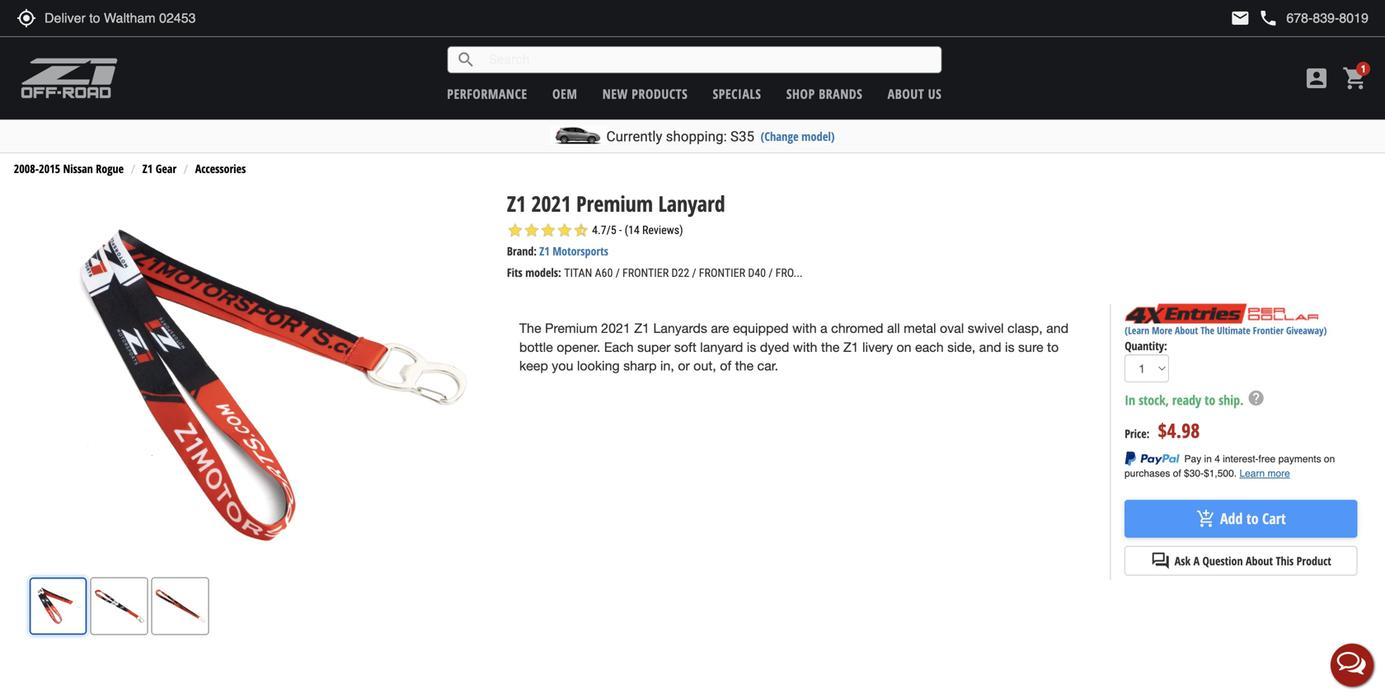 Task type: locate. For each thing, give the bounding box(es) containing it.
brands
[[819, 85, 863, 103]]

2 horizontal spatial /
[[769, 266, 773, 280]]

star
[[507, 222, 524, 239], [524, 222, 540, 239], [540, 222, 557, 239], [557, 222, 573, 239]]

2008-2015 nissan rogue
[[14, 161, 124, 177]]

and down swivel
[[980, 340, 1002, 355]]

currently shopping: s35 (change model)
[[607, 128, 835, 145]]

the inside the premium 2021 z1 lanyards are equipped with a chromed all metal oval swivel clasp, and bottle opener. each super soft lanyard is dyed with the z1 livery on each side, and is sure to keep you looking sharp in, or out, of the car.
[[520, 321, 542, 336]]

about us link
[[888, 85, 942, 103]]

livery
[[863, 340, 893, 355]]

0 vertical spatial to
[[1048, 340, 1059, 355]]

to right add
[[1247, 509, 1259, 529]]

you
[[552, 359, 574, 374]]

to inside the premium 2021 z1 lanyards are equipped with a chromed all metal oval swivel clasp, and bottle opener. each super soft lanyard is dyed with the z1 livery on each side, and is sure to keep you looking sharp in, or out, of the car.
[[1048, 340, 1059, 355]]

0 horizontal spatial the
[[735, 359, 754, 374]]

gear
[[156, 161, 177, 177]]

about us
[[888, 85, 942, 103]]

in
[[1125, 392, 1136, 409]]

frontier left d40
[[699, 266, 746, 280]]

(learn
[[1125, 324, 1150, 337]]

2 / from the left
[[692, 266, 697, 280]]

sure
[[1019, 340, 1044, 355]]

0 horizontal spatial the
[[520, 321, 542, 336]]

0 vertical spatial about
[[888, 85, 925, 103]]

with right the dyed
[[793, 340, 818, 355]]

opener.
[[557, 340, 601, 355]]

phone link
[[1259, 8, 1369, 28]]

about
[[888, 85, 925, 103], [1175, 324, 1199, 337], [1246, 553, 1274, 569]]

2 horizontal spatial about
[[1246, 553, 1274, 569]]

premium up '4.7/5 -'
[[577, 189, 653, 218]]

1 vertical spatial 2021
[[602, 321, 631, 336]]

4.7/5 -
[[592, 224, 622, 237]]

1 horizontal spatial frontier
[[699, 266, 746, 280]]

/ right d40
[[769, 266, 773, 280]]

and right clasp,
[[1047, 321, 1069, 336]]

2 vertical spatial about
[[1246, 553, 1274, 569]]

1 vertical spatial and
[[980, 340, 1002, 355]]

1 horizontal spatial the
[[1201, 324, 1215, 337]]

in,
[[661, 359, 675, 374]]

question_answer
[[1151, 551, 1171, 571]]

1 horizontal spatial /
[[692, 266, 697, 280]]

1 horizontal spatial the
[[821, 340, 840, 355]]

frontier
[[623, 266, 669, 280], [699, 266, 746, 280]]

0 horizontal spatial is
[[747, 340, 757, 355]]

the up bottle
[[520, 321, 542, 336]]

0 vertical spatial premium
[[577, 189, 653, 218]]

2008-2015 nissan rogue link
[[14, 161, 124, 177]]

0 vertical spatial and
[[1047, 321, 1069, 336]]

the left ultimate
[[1201, 324, 1215, 337]]

about left us
[[888, 85, 925, 103]]

of
[[720, 359, 732, 374]]

fits
[[507, 265, 523, 280]]

z1 gear
[[143, 161, 177, 177]]

frontier left d22
[[623, 266, 669, 280]]

clasp,
[[1008, 321, 1043, 336]]

frontier
[[1254, 324, 1284, 337]]

0 horizontal spatial frontier
[[623, 266, 669, 280]]

2 horizontal spatial to
[[1247, 509, 1259, 529]]

z1 up the brand:
[[507, 189, 526, 218]]

to
[[1048, 340, 1059, 355], [1205, 392, 1216, 409], [1247, 509, 1259, 529]]

or
[[678, 359, 690, 374]]

is left sure
[[1006, 340, 1015, 355]]

price:
[[1125, 426, 1150, 442]]

z1
[[143, 161, 153, 177], [507, 189, 526, 218], [540, 243, 550, 259], [635, 321, 650, 336], [844, 340, 859, 355]]

0 horizontal spatial /
[[616, 266, 620, 280]]

1 horizontal spatial and
[[1047, 321, 1069, 336]]

Search search field
[[476, 47, 941, 73]]

models:
[[526, 265, 562, 280]]

the
[[520, 321, 542, 336], [1201, 324, 1215, 337]]

sharp
[[624, 359, 657, 374]]

1 horizontal spatial is
[[1006, 340, 1015, 355]]

add
[[1221, 509, 1243, 529]]

with left a on the right of the page
[[793, 321, 817, 336]]

equipped
[[733, 321, 789, 336]]

mail phone
[[1231, 8, 1279, 28]]

z1 up super at the left
[[635, 321, 650, 336]]

lanyard
[[700, 340, 744, 355]]

3 star from the left
[[540, 222, 557, 239]]

mail link
[[1231, 8, 1251, 28]]

add_shopping_cart
[[1197, 509, 1217, 529]]

(learn more about the ultimate frontier giveaway)
[[1125, 324, 1328, 337]]

car.
[[758, 359, 779, 374]]

premium inside the premium 2021 z1 lanyards are equipped with a chromed all metal oval swivel clasp, and bottle opener. each super soft lanyard is dyed with the z1 livery on each side, and is sure to keep you looking sharp in, or out, of the car.
[[545, 321, 598, 336]]

price: $4.98
[[1125, 417, 1201, 444]]

0 horizontal spatial 2021
[[532, 189, 571, 218]]

(change model) link
[[761, 128, 835, 144]]

4 star from the left
[[557, 222, 573, 239]]

oval
[[940, 321, 965, 336]]

premium up opener.
[[545, 321, 598, 336]]

0 horizontal spatial and
[[980, 340, 1002, 355]]

shop
[[787, 85, 816, 103]]

2021 up z1 motorsports link
[[532, 189, 571, 218]]

motorsports
[[553, 243, 609, 259]]

/ right "a60"
[[616, 266, 620, 280]]

chromed
[[832, 321, 884, 336]]

shopping_cart link
[[1339, 65, 1369, 92]]

to right sure
[[1048, 340, 1059, 355]]

2015
[[39, 161, 60, 177]]

/ right d22
[[692, 266, 697, 280]]

1 vertical spatial to
[[1205, 392, 1216, 409]]

3 / from the left
[[769, 266, 773, 280]]

side,
[[948, 340, 976, 355]]

premium inside z1 2021 premium lanyard star star star star star_half 4.7/5 - (14 reviews) brand: z1 motorsports fits models: titan a60 / frontier d22 / frontier d40 / fro...
[[577, 189, 653, 218]]

about left this
[[1246, 553, 1274, 569]]

phone
[[1259, 8, 1279, 28]]

1 horizontal spatial to
[[1205, 392, 1216, 409]]

each
[[916, 340, 944, 355]]

soft
[[675, 340, 697, 355]]

shopping:
[[666, 128, 727, 145]]

1 vertical spatial the
[[735, 359, 754, 374]]

shop brands
[[787, 85, 863, 103]]

1 horizontal spatial 2021
[[602, 321, 631, 336]]

1 horizontal spatial about
[[1175, 324, 1199, 337]]

1 is from the left
[[747, 340, 757, 355]]

with
[[793, 321, 817, 336], [793, 340, 818, 355]]

about right more
[[1175, 324, 1199, 337]]

2021 inside the premium 2021 z1 lanyards are equipped with a chromed all metal oval swivel clasp, and bottle opener. each super soft lanyard is dyed with the z1 livery on each side, and is sure to keep you looking sharp in, or out, of the car.
[[602, 321, 631, 336]]

quantity:
[[1125, 338, 1168, 354]]

is down equipped
[[747, 340, 757, 355]]

a
[[821, 321, 828, 336]]

metal
[[904, 321, 937, 336]]

2008-
[[14, 161, 39, 177]]

z1 gear link
[[143, 161, 177, 177]]

/
[[616, 266, 620, 280], [692, 266, 697, 280], [769, 266, 773, 280]]

to left ship.
[[1205, 392, 1216, 409]]

2021 up each
[[602, 321, 631, 336]]

more
[[1152, 324, 1173, 337]]

ask
[[1175, 553, 1191, 569]]

z1 up models:
[[540, 243, 550, 259]]

shop brands link
[[787, 85, 863, 103]]

accessories
[[195, 161, 246, 177]]

0 horizontal spatial to
[[1048, 340, 1059, 355]]

1 vertical spatial premium
[[545, 321, 598, 336]]

0 vertical spatial 2021
[[532, 189, 571, 218]]

the right of
[[735, 359, 754, 374]]

lanyards
[[654, 321, 708, 336]]

the down a on the right of the page
[[821, 340, 840, 355]]



Task type: describe. For each thing, give the bounding box(es) containing it.
nissan
[[63, 161, 93, 177]]

question
[[1203, 553, 1244, 569]]

each
[[604, 340, 634, 355]]

star_half
[[573, 222, 590, 239]]

2021 inside z1 2021 premium lanyard star star star star star_half 4.7/5 - (14 reviews) brand: z1 motorsports fits models: titan a60 / frontier d22 / frontier d40 / fro...
[[532, 189, 571, 218]]

the premium 2021 z1 lanyards are equipped with a chromed all metal oval swivel clasp, and bottle opener. each super soft lanyard is dyed with the z1 livery on each side, and is sure to keep you looking sharp in, or out, of the car.
[[520, 321, 1069, 374]]

mail
[[1231, 8, 1251, 28]]

cart
[[1263, 509, 1287, 529]]

oem link
[[553, 85, 578, 103]]

0 horizontal spatial about
[[888, 85, 925, 103]]

1 vertical spatial about
[[1175, 324, 1199, 337]]

question_answer ask a question about this product
[[1151, 551, 1332, 571]]

swivel
[[968, 321, 1004, 336]]

z1 left gear
[[143, 161, 153, 177]]

a
[[1194, 553, 1200, 569]]

bottle
[[520, 340, 553, 355]]

product
[[1297, 553, 1332, 569]]

to inside in stock, ready to ship. help
[[1205, 392, 1216, 409]]

add_shopping_cart add to cart
[[1197, 509, 1287, 529]]

looking
[[577, 359, 620, 374]]

z1 motorsports link
[[540, 243, 609, 259]]

this
[[1276, 553, 1294, 569]]

z1 down the chromed
[[844, 340, 859, 355]]

account_box
[[1304, 65, 1331, 92]]

currently
[[607, 128, 663, 145]]

shopping_cart
[[1343, 65, 1369, 92]]

brand:
[[507, 243, 537, 259]]

d40
[[748, 266, 766, 280]]

s35
[[731, 128, 755, 145]]

oem
[[553, 85, 578, 103]]

all
[[888, 321, 901, 336]]

my_location
[[16, 8, 36, 28]]

(change
[[761, 128, 799, 144]]

1 star from the left
[[507, 222, 524, 239]]

2 vertical spatial to
[[1247, 509, 1259, 529]]

2 is from the left
[[1006, 340, 1015, 355]]

super
[[638, 340, 671, 355]]

(learn more about the ultimate frontier giveaway) link
[[1125, 324, 1328, 337]]

model)
[[802, 128, 835, 144]]

about inside "question_answer ask a question about this product"
[[1246, 553, 1274, 569]]

ultimate
[[1218, 324, 1251, 337]]

stock,
[[1139, 392, 1170, 409]]

1 / from the left
[[616, 266, 620, 280]]

0 vertical spatial the
[[821, 340, 840, 355]]

specials
[[713, 85, 762, 103]]

specials link
[[713, 85, 762, 103]]

keep
[[520, 359, 548, 374]]

0 vertical spatial with
[[793, 321, 817, 336]]

giveaway)
[[1287, 324, 1328, 337]]

2 star from the left
[[524, 222, 540, 239]]

z1 2021 premium lanyard star star star star star_half 4.7/5 - (14 reviews) brand: z1 motorsports fits models: titan a60 / frontier d22 / frontier d40 / fro...
[[507, 189, 803, 280]]

1 frontier from the left
[[623, 266, 669, 280]]

titan
[[564, 266, 593, 280]]

accessories link
[[195, 161, 246, 177]]

us
[[929, 85, 942, 103]]

in stock, ready to ship. help
[[1125, 389, 1266, 409]]

ship.
[[1219, 392, 1244, 409]]

z1 motorsports logo image
[[21, 58, 118, 99]]

d22
[[672, 266, 690, 280]]

products
[[632, 85, 688, 103]]

are
[[711, 321, 730, 336]]

1 vertical spatial with
[[793, 340, 818, 355]]

new
[[603, 85, 628, 103]]

help
[[1248, 389, 1266, 408]]

rogue
[[96, 161, 124, 177]]

fro...
[[776, 266, 803, 280]]

account_box link
[[1300, 65, 1335, 92]]

dyed
[[760, 340, 790, 355]]

ready
[[1173, 392, 1202, 409]]

out,
[[694, 359, 717, 374]]

a60
[[595, 266, 613, 280]]

lanyard
[[659, 189, 726, 218]]

2 frontier from the left
[[699, 266, 746, 280]]

$4.98
[[1159, 417, 1201, 444]]



Task type: vqa. For each thing, say whether or not it's contained in the screenshot.
the rightmost /
yes



